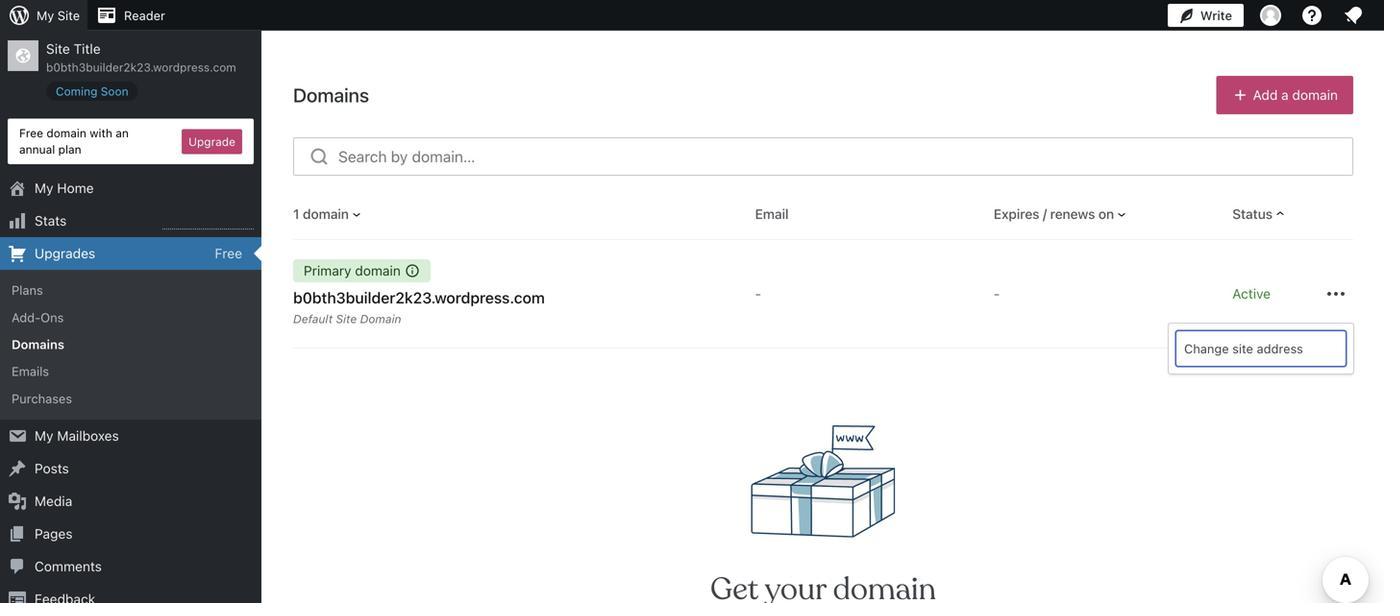Task type: describe. For each thing, give the bounding box(es) containing it.
0 horizontal spatial domains
[[12, 337, 64, 352]]

site inside the site title b0bth3builder2k23.wordpress.com
[[46, 41, 70, 57]]

domain
[[360, 313, 401, 326]]

email button
[[755, 205, 789, 224]]

active
[[1233, 286, 1271, 302]]

b0bth3builder2k23.wordpress.com inside domains main content
[[293, 289, 545, 307]]

1 domain button
[[293, 205, 364, 224]]

plans link
[[0, 277, 262, 304]]

address
[[1257, 342, 1304, 356]]

coming soon
[[56, 85, 128, 98]]

domain for free domain with an annual plan
[[46, 126, 86, 140]]

expires
[[994, 206, 1040, 222]]

0 vertical spatial site
[[58, 8, 80, 23]]

free domain with an annual plan
[[19, 126, 129, 156]]

ons
[[41, 310, 64, 325]]

domain inside button
[[1293, 87, 1339, 103]]

domain actions image
[[1325, 283, 1348, 306]]

my for my mailboxes
[[35, 428, 53, 444]]

/
[[1043, 206, 1047, 222]]

a
[[1282, 87, 1289, 103]]

site title b0bth3builder2k23.wordpress.com
[[46, 41, 236, 74]]

free for free
[[215, 246, 242, 262]]

my for my site
[[37, 8, 54, 23]]

my profile image
[[1261, 5, 1282, 26]]

expires / renews on button
[[994, 205, 1130, 224]]

Search search field
[[338, 138, 1353, 175]]

plans
[[12, 283, 43, 298]]

write link
[[1168, 0, 1244, 31]]

upgrades
[[35, 246, 95, 262]]

media
[[35, 494, 72, 510]]

status button
[[1233, 205, 1289, 224]]

my mailboxes link
[[0, 420, 262, 453]]

comments link
[[0, 551, 262, 584]]

renews
[[1051, 206, 1096, 222]]

purchases link
[[0, 385, 262, 413]]

default
[[293, 313, 333, 326]]

0 horizontal spatial b0bth3builder2k23.wordpress.com
[[46, 61, 236, 74]]

primary domain
[[304, 263, 401, 279]]

manage your notifications image
[[1342, 4, 1365, 27]]

pages link
[[0, 518, 262, 551]]

free for free domain with an annual plan
[[19, 126, 43, 140]]

coming
[[56, 85, 98, 98]]

my site link
[[0, 0, 88, 31]]

my home
[[35, 180, 94, 196]]

add
[[1253, 87, 1278, 103]]

1 - from the left
[[755, 286, 762, 302]]

stats
[[35, 213, 67, 229]]

on
[[1099, 206, 1115, 222]]

reader link
[[88, 0, 173, 31]]

upgrade
[[189, 135, 236, 148]]

help image
[[1301, 4, 1324, 27]]

comments
[[35, 559, 102, 575]]

change site address button
[[1177, 332, 1346, 366]]

change
[[1185, 342, 1229, 356]]



Task type: locate. For each thing, give the bounding box(es) containing it.
domain right 1
[[303, 206, 349, 222]]

domain inside free domain with an annual plan
[[46, 126, 86, 140]]

mailboxes
[[57, 428, 119, 444]]

domain up the domain
[[355, 263, 401, 279]]

my mailboxes
[[35, 428, 119, 444]]

-
[[755, 286, 762, 302], [994, 286, 1000, 302]]

annual plan
[[19, 143, 81, 156]]

change site address
[[1185, 342, 1304, 356]]

with
[[90, 126, 112, 140]]

1 horizontal spatial b0bth3builder2k23.wordpress.com
[[293, 289, 545, 307]]

expires / renews on
[[994, 206, 1115, 222]]

reader
[[124, 8, 165, 23]]

1 vertical spatial my
[[35, 180, 53, 196]]

add-ons link
[[0, 304, 262, 331]]

emails
[[12, 365, 49, 379]]

1 horizontal spatial domains
[[293, 84, 369, 106]]

purchases
[[12, 392, 72, 406]]

my home link
[[0, 172, 262, 205]]

my left home on the top left of the page
[[35, 180, 53, 196]]

1 horizontal spatial free
[[215, 246, 242, 262]]

0 horizontal spatial -
[[755, 286, 762, 302]]

site inside b0bth3builder2k23.wordpress.com default site domain
[[336, 313, 357, 326]]

status
[[1233, 206, 1273, 222]]

an
[[116, 126, 129, 140]]

b0bth3builder2k23.wordpress.com up soon
[[46, 61, 236, 74]]

posts link
[[0, 453, 262, 486]]

free inside free domain with an annual plan
[[19, 126, 43, 140]]

- down email button
[[755, 286, 762, 302]]

domain inside button
[[303, 206, 349, 222]]

primary
[[304, 263, 352, 279]]

add-
[[12, 310, 41, 325]]

0 horizontal spatial free
[[19, 126, 43, 140]]

highest hourly views 0 image
[[163, 217, 254, 230]]

domains link
[[0, 331, 262, 358]]

my
[[37, 8, 54, 23], [35, 180, 53, 196], [35, 428, 53, 444]]

site
[[58, 8, 80, 23], [46, 41, 70, 57], [336, 313, 357, 326]]

add a domain button
[[1217, 76, 1354, 114]]

domain up annual plan
[[46, 126, 86, 140]]

b0bth3builder2k23.wordpress.com up the domain
[[293, 289, 545, 307]]

add a domain
[[1253, 87, 1339, 103]]

0 vertical spatial my
[[37, 8, 54, 23]]

b0bth3builder2k23.wordpress.com
[[46, 61, 236, 74], [293, 289, 545, 307]]

1
[[293, 206, 299, 222]]

b0bth3builder2k23.wordpress.com default site domain
[[293, 289, 545, 326]]

pages
[[35, 527, 73, 542]]

media link
[[0, 486, 262, 518]]

write
[[1201, 8, 1233, 23]]

1 horizontal spatial -
[[994, 286, 1000, 302]]

my site
[[37, 8, 80, 23]]

domain for 1 domain
[[303, 206, 349, 222]]

domains inside main content
[[293, 84, 369, 106]]

domain right a
[[1293, 87, 1339, 103]]

my left reader link
[[37, 8, 54, 23]]

free up annual plan
[[19, 126, 43, 140]]

2 vertical spatial my
[[35, 428, 53, 444]]

1 vertical spatial site
[[46, 41, 70, 57]]

site up the title
[[58, 8, 80, 23]]

1 vertical spatial free
[[215, 246, 242, 262]]

my for my home
[[35, 180, 53, 196]]

None search field
[[293, 138, 1354, 176]]

site right default
[[336, 313, 357, 326]]

my up posts
[[35, 428, 53, 444]]

domains main content
[[0, 0, 1354, 604]]

free
[[19, 126, 43, 140], [215, 246, 242, 262]]

posts
[[35, 461, 69, 477]]

0 vertical spatial b0bth3builder2k23.wordpress.com
[[46, 61, 236, 74]]

home
[[57, 180, 94, 196]]

site left the title
[[46, 41, 70, 57]]

stats link
[[0, 205, 262, 238]]

email
[[755, 206, 789, 222]]

0 vertical spatial domains
[[293, 84, 369, 106]]

domains
[[293, 84, 369, 106], [12, 337, 64, 352]]

site
[[1233, 342, 1254, 356]]

2 - from the left
[[994, 286, 1000, 302]]

soon
[[101, 85, 128, 98]]

2 vertical spatial site
[[336, 313, 357, 326]]

1 vertical spatial domains
[[12, 337, 64, 352]]

free down highest hourly views 0 image
[[215, 246, 242, 262]]

domain for primary domain
[[355, 263, 401, 279]]

add-ons
[[12, 310, 64, 325]]

1 vertical spatial b0bth3builder2k23.wordpress.com
[[293, 289, 545, 307]]

0 vertical spatial free
[[19, 126, 43, 140]]

domain
[[1293, 87, 1339, 103], [46, 126, 86, 140], [303, 206, 349, 222], [355, 263, 401, 279]]

title
[[74, 41, 101, 57]]

upgrade button
[[182, 129, 242, 154]]

emails link
[[0, 358, 262, 385]]

1 domain
[[293, 206, 349, 222]]

- down expires in the top right of the page
[[994, 286, 1000, 302]]



Task type: vqa. For each thing, say whether or not it's contained in the screenshot.
the b0bth3builder2k23.wordpress.com Default Site Domain
yes



